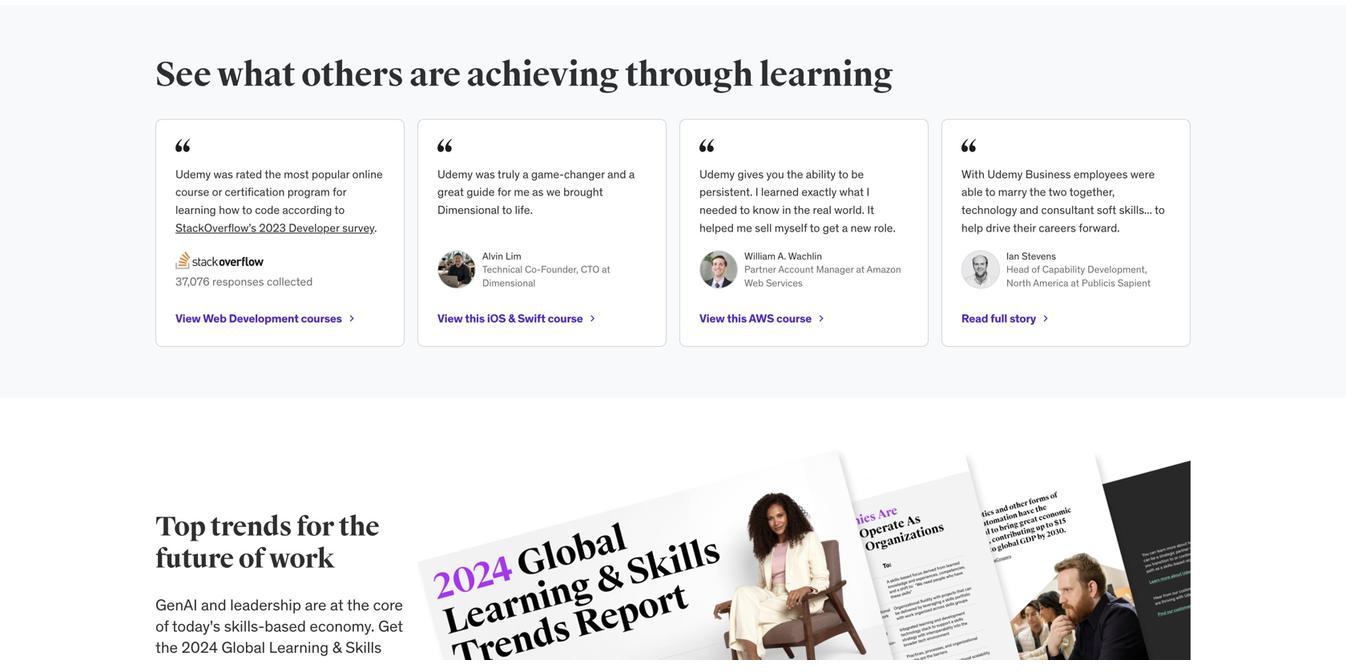 Task type: locate. For each thing, give the bounding box(es) containing it.
0 vertical spatial learning
[[759, 54, 893, 96]]

lim
[[506, 250, 521, 262]]

0 horizontal spatial i
[[755, 185, 758, 199]]

to left life.
[[502, 203, 512, 217]]

program
[[287, 185, 330, 199]]

stackoverflow's 2023 developer survey link
[[175, 221, 374, 235]]

of up the 'leadership'
[[239, 542, 264, 576]]

view down the 37,076
[[175, 311, 201, 326]]

2 vertical spatial and
[[201, 595, 226, 614]]

course right swift
[[548, 311, 583, 326]]

0 horizontal spatial this
[[465, 311, 485, 326]]

1 vertical spatial of
[[239, 542, 264, 576]]

this for ios
[[465, 311, 485, 326]]

xsmall image down william a. wachlin partner account manager at amazon web services
[[815, 312, 828, 325]]

learning
[[759, 54, 893, 96], [175, 203, 216, 217]]

north
[[1006, 277, 1031, 289]]

for right "trends"
[[297, 510, 334, 544]]

together,
[[1070, 185, 1115, 199]]

course right aws
[[776, 311, 812, 326]]

life.
[[515, 203, 533, 217]]

1 horizontal spatial course
[[548, 311, 583, 326]]

a right the truly
[[523, 167, 529, 181]]

course
[[175, 185, 209, 199], [548, 311, 583, 326], [776, 311, 812, 326]]

able
[[962, 185, 983, 199]]

work
[[269, 542, 335, 576]]

i up it
[[867, 185, 870, 199]]

1 horizontal spatial this
[[727, 311, 747, 326]]

1 horizontal spatial me
[[737, 221, 752, 235]]

xsmall image inside view this ios & swift course link
[[586, 312, 599, 325]]

0 vertical spatial what
[[217, 54, 295, 96]]

dimensional
[[438, 203, 499, 217], [482, 277, 535, 289]]

1 xsmall image from the left
[[345, 312, 358, 325]]

1 this from the left
[[465, 311, 485, 326]]

dimensional down guide
[[438, 203, 499, 217]]

3 view from the left
[[700, 311, 725, 326]]

what up world.
[[840, 185, 864, 199]]

role.
[[874, 221, 896, 235]]

course left or
[[175, 185, 209, 199]]

0 horizontal spatial and
[[201, 595, 226, 614]]

1 horizontal spatial i
[[867, 185, 870, 199]]

udemy inside udemy was rated the most popular online course or certification program for learning how to code according to stackoverflow's 2023 developer survey .
[[175, 167, 211, 181]]

this left aws
[[727, 311, 747, 326]]

view this aws course link
[[700, 311, 828, 326]]

at up economy.
[[330, 595, 344, 614]]

courses
[[301, 311, 342, 326]]

1 was from the left
[[214, 167, 233, 181]]

1 udemy from the left
[[175, 167, 211, 181]]

web down partner
[[744, 277, 764, 289]]

of
[[1032, 263, 1040, 276], [239, 542, 264, 576], [155, 617, 169, 636]]

0 vertical spatial &
[[508, 311, 515, 326]]

0 vertical spatial dimensional
[[438, 203, 499, 217]]

0 horizontal spatial learning
[[175, 203, 216, 217]]

wachlin
[[788, 250, 822, 262]]

2 view from the left
[[438, 311, 463, 326]]

2 horizontal spatial a
[[842, 221, 848, 235]]

xsmall image down cto
[[586, 312, 599, 325]]

1 vertical spatial dimensional
[[482, 277, 535, 289]]

xsmall image for view web development courses
[[345, 312, 358, 325]]

are inside genai and leadership are at the core of today's skills-based economy. get the 2024 global learning & skills trends report to learn more.
[[305, 595, 327, 614]]

what right see
[[217, 54, 295, 96]]

to right how at the left
[[242, 203, 252, 217]]

web
[[744, 277, 764, 289], [203, 311, 227, 326]]

of down stevens
[[1032, 263, 1040, 276]]

a inside udemy gives you the ability to be persistent. i learned exactly what i needed to know in the real world. it helped me sell myself to get a new role.
[[842, 221, 848, 235]]

0 horizontal spatial &
[[332, 638, 342, 657]]

view down the william a. wachlin image
[[700, 311, 725, 326]]

1 horizontal spatial are
[[409, 54, 461, 96]]

we
[[546, 185, 561, 199]]

0 horizontal spatial are
[[305, 595, 327, 614]]

& up more.
[[332, 638, 342, 657]]

capability
[[1042, 263, 1085, 276]]

technical
[[482, 263, 523, 276]]

1 horizontal spatial view
[[438, 311, 463, 326]]

2 horizontal spatial course
[[776, 311, 812, 326]]

1 vertical spatial &
[[332, 638, 342, 657]]

2024
[[182, 638, 218, 657]]

1 vertical spatial learning
[[175, 203, 216, 217]]

1 vertical spatial web
[[203, 311, 227, 326]]

&
[[508, 311, 515, 326], [332, 638, 342, 657]]

udemy up marry at the right top of the page
[[987, 167, 1023, 181]]

dimensional down technical
[[482, 277, 535, 289]]

the right in
[[794, 203, 810, 217]]

me left sell
[[737, 221, 752, 235]]

read full story
[[962, 311, 1036, 326]]

udemy up great
[[438, 167, 473, 181]]

game-
[[531, 167, 564, 181]]

1 vertical spatial and
[[1020, 203, 1039, 217]]

get
[[378, 617, 403, 636]]

to down global
[[255, 659, 269, 660]]

2 udemy from the left
[[438, 167, 473, 181]]

certification
[[225, 185, 285, 199]]

needed
[[700, 203, 737, 217]]

udemy inside udemy gives you the ability to be persistent. i learned exactly what i needed to know in the real world. it helped me sell myself to get a new role.
[[700, 167, 735, 181]]

the inside "top trends for the future of work"
[[339, 510, 379, 544]]

was
[[214, 167, 233, 181], [476, 167, 495, 181]]

ian
[[1006, 250, 1019, 262]]

guide
[[467, 185, 495, 199]]

0 horizontal spatial course
[[175, 185, 209, 199]]

0 horizontal spatial me
[[514, 185, 530, 199]]

udemy for udemy gives you the ability to be persistent. i learned exactly what i needed to know in the real world. it helped me sell myself to get a new role.
[[700, 167, 735, 181]]

xsmall image for view this ios & swift course
[[586, 312, 599, 325]]

view this ios & swift course
[[438, 311, 583, 326]]

and right the changer
[[608, 167, 626, 181]]

view left ios
[[438, 311, 463, 326]]

amazon
[[867, 263, 901, 276]]

2 xsmall image from the left
[[586, 312, 599, 325]]

xsmall image inside view web development courses link
[[345, 312, 358, 325]]

stevens
[[1022, 250, 1056, 262]]

0 vertical spatial are
[[409, 54, 461, 96]]

the right the 'you'
[[787, 167, 803, 181]]

1 horizontal spatial xsmall image
[[586, 312, 599, 325]]

udemy for udemy was rated the most popular online course or certification program for learning how to code according to stackoverflow's 2023 developer survey .
[[175, 167, 211, 181]]

udemy up persistent.
[[700, 167, 735, 181]]

i down gives
[[755, 185, 758, 199]]

learn
[[272, 659, 306, 660]]

marry
[[998, 185, 1027, 199]]

read full story link
[[962, 311, 1052, 326]]

0 horizontal spatial of
[[155, 617, 169, 636]]

1 horizontal spatial learning
[[759, 54, 893, 96]]

at right cto
[[602, 263, 610, 276]]

for down the popular
[[333, 185, 346, 199]]

& right ios
[[508, 311, 515, 326]]

xsmall image inside 'view this aws course' link
[[815, 312, 828, 325]]

to inside genai and leadership are at the core of today's skills-based economy. get the 2024 global learning & skills trends report to learn more.
[[255, 659, 269, 660]]

gives
[[738, 167, 764, 181]]

2 horizontal spatial xsmall image
[[815, 312, 828, 325]]

0 vertical spatial me
[[514, 185, 530, 199]]

1 horizontal spatial and
[[608, 167, 626, 181]]

0 horizontal spatial xsmall image
[[345, 312, 358, 325]]

and inside with udemy business employees were able to marry the two together, technology and consultant soft skills... to help drive their careers forward.
[[1020, 203, 1039, 217]]

of down genai
[[155, 617, 169, 636]]

the right work
[[339, 510, 379, 544]]

was inside udemy was rated the most popular online course or certification program for learning how to code according to stackoverflow's 2023 developer survey .
[[214, 167, 233, 181]]

1 horizontal spatial was
[[476, 167, 495, 181]]

2 horizontal spatial view
[[700, 311, 725, 326]]

and up "their"
[[1020, 203, 1039, 217]]

be
[[851, 167, 864, 181]]

web inside william a. wachlin partner account manager at amazon web services
[[744, 277, 764, 289]]

this left ios
[[465, 311, 485, 326]]

xsmall image
[[345, 312, 358, 325], [586, 312, 599, 325], [815, 312, 828, 325]]

were
[[1131, 167, 1155, 181]]

me left as
[[514, 185, 530, 199]]

1 vertical spatial me
[[737, 221, 752, 235]]

and inside genai and leadership are at the core of today's skills-based economy. get the 2024 global learning & skills trends report to learn more.
[[201, 595, 226, 614]]

top
[[155, 510, 206, 544]]

and up today's
[[201, 595, 226, 614]]

was up guide
[[476, 167, 495, 181]]

aws
[[749, 311, 774, 326]]

what
[[217, 54, 295, 96], [840, 185, 864, 199]]

are for at
[[305, 595, 327, 614]]

publicis
[[1082, 277, 1115, 289]]

4 udemy from the left
[[987, 167, 1023, 181]]

this
[[465, 311, 485, 326], [727, 311, 747, 326]]

william a. wachlin image
[[700, 250, 738, 289]]

2 vertical spatial of
[[155, 617, 169, 636]]

2 horizontal spatial and
[[1020, 203, 1039, 217]]

web down the 37,076
[[203, 311, 227, 326]]

in
[[782, 203, 791, 217]]

udemy inside with udemy business employees were able to marry the two together, technology and consultant soft skills... to help drive their careers forward.
[[987, 167, 1023, 181]]

alvin lim image
[[438, 250, 476, 289]]

was up or
[[214, 167, 233, 181]]

2 horizontal spatial of
[[1032, 263, 1040, 276]]

consultant
[[1041, 203, 1094, 217]]

helped
[[700, 221, 734, 235]]

a right the changer
[[629, 167, 635, 181]]

1 horizontal spatial a
[[629, 167, 635, 181]]

2 this from the left
[[727, 311, 747, 326]]

a right get
[[842, 221, 848, 235]]

2 was from the left
[[476, 167, 495, 181]]

1 horizontal spatial what
[[840, 185, 864, 199]]

to left know on the right top of the page
[[740, 203, 750, 217]]

popular
[[312, 167, 350, 181]]

1 horizontal spatial of
[[239, 542, 264, 576]]

the left most
[[265, 167, 281, 181]]

achieving
[[467, 54, 619, 96]]

2023
[[259, 221, 286, 235]]

rated
[[236, 167, 262, 181]]

1 view from the left
[[175, 311, 201, 326]]

the left two
[[1030, 185, 1046, 199]]

see what others are achieving through learning element
[[155, 54, 1191, 347]]

account
[[778, 263, 814, 276]]

at left the amazon
[[856, 263, 865, 276]]

ability
[[806, 167, 836, 181]]

0 vertical spatial of
[[1032, 263, 1040, 276]]

xsmall image right courses
[[345, 312, 358, 325]]

are
[[409, 54, 461, 96], [305, 595, 327, 614]]

at inside william a. wachlin partner account manager at amazon web services
[[856, 263, 865, 276]]

2 i from the left
[[867, 185, 870, 199]]

0 horizontal spatial view
[[175, 311, 201, 326]]

employees
[[1074, 167, 1128, 181]]

0 vertical spatial web
[[744, 277, 764, 289]]

of inside ian stevens head of capability development, north america at publicis sapient
[[1032, 263, 1040, 276]]

3 udemy from the left
[[700, 167, 735, 181]]

1 horizontal spatial web
[[744, 277, 764, 289]]

1 vertical spatial are
[[305, 595, 327, 614]]

1 vertical spatial what
[[840, 185, 864, 199]]

for down the truly
[[497, 185, 511, 199]]

it
[[867, 203, 874, 217]]

business
[[1025, 167, 1071, 181]]

0 horizontal spatial was
[[214, 167, 233, 181]]

view
[[175, 311, 201, 326], [438, 311, 463, 326], [700, 311, 725, 326]]

3 xsmall image from the left
[[815, 312, 828, 325]]

based
[[265, 617, 306, 636]]

soft
[[1097, 203, 1116, 217]]

was inside udemy was truly a game-changer and a great guide for me as we brought dimensional to life.
[[476, 167, 495, 181]]

udemy left rated
[[175, 167, 211, 181]]

with udemy business employees were able to marry the two together, technology and consultant soft skills... to help drive their careers forward.
[[962, 167, 1165, 235]]

1 horizontal spatial &
[[508, 311, 515, 326]]

udemy inside udemy was truly a game-changer and a great guide for me as we brought dimensional to life.
[[438, 167, 473, 181]]

at down capability
[[1071, 277, 1079, 289]]

at inside genai and leadership are at the core of today's skills-based economy. get the 2024 global learning & skills trends report to learn more.
[[330, 595, 344, 614]]

0 vertical spatial and
[[608, 167, 626, 181]]

sapient
[[1118, 277, 1151, 289]]

trends
[[155, 659, 201, 660]]

udemy was truly a game-changer and a great guide for me as we brought dimensional to life.
[[438, 167, 635, 217]]

dimensional inside udemy was truly a game-changer and a great guide for me as we brought dimensional to life.
[[438, 203, 499, 217]]

view this ios & swift course link
[[438, 311, 599, 326]]

are inside see what others are achieving through learning element
[[409, 54, 461, 96]]



Task type: vqa. For each thing, say whether or not it's contained in the screenshot.


Task type: describe. For each thing, give the bounding box(es) containing it.
udemy gives you the ability to be persistent. i learned exactly what i needed to know in the real world. it helped me sell myself to get a new role.
[[700, 167, 896, 235]]

get
[[823, 221, 839, 235]]

for inside "top trends for the future of work"
[[297, 510, 334, 544]]

see
[[155, 54, 211, 96]]

0 horizontal spatial what
[[217, 54, 295, 96]]

udemy was rated the most popular online course or certification program for learning how to code according to stackoverflow's 2023 developer survey .
[[175, 167, 383, 235]]

xsmall image for view this aws course
[[815, 312, 828, 325]]

was for certification
[[214, 167, 233, 181]]

their
[[1013, 221, 1036, 235]]

of inside "top trends for the future of work"
[[239, 542, 264, 576]]

udemy business reports image
[[417, 398, 1191, 660]]

great
[[438, 185, 464, 199]]

or
[[212, 185, 222, 199]]

this for aws
[[727, 311, 747, 326]]

report
[[205, 659, 251, 660]]

ios
[[487, 311, 506, 326]]

at inside alvin lim technical co-founder, cto at dimensional
[[602, 263, 610, 276]]

learned
[[761, 185, 799, 199]]

to inside udemy was truly a game-changer and a great guide for me as we brought dimensional to life.
[[502, 203, 512, 217]]

udemy for udemy was truly a game-changer and a great guide for me as we brought dimensional to life.
[[438, 167, 473, 181]]

for inside udemy was rated the most popular online course or certification program for learning how to code according to stackoverflow's 2023 developer survey .
[[333, 185, 346, 199]]

are for achieving
[[409, 54, 461, 96]]

services
[[766, 277, 803, 289]]

core
[[373, 595, 403, 614]]

the up trends
[[155, 638, 178, 657]]

truly
[[498, 167, 520, 181]]

view for view web development courses
[[175, 311, 201, 326]]

view web development courses link
[[175, 311, 358, 326]]

with
[[962, 167, 985, 181]]

brought
[[563, 185, 603, 199]]

the inside udemy was rated the most popular online course or certification program for learning how to code according to stackoverflow's 2023 developer survey .
[[265, 167, 281, 181]]

development
[[229, 311, 299, 326]]

head
[[1006, 263, 1029, 276]]

technology
[[962, 203, 1017, 217]]

for inside udemy was truly a game-changer and a great guide for me as we brought dimensional to life.
[[497, 185, 511, 199]]

leadership
[[230, 595, 301, 614]]

manager
[[816, 263, 854, 276]]

according
[[282, 203, 332, 217]]

how
[[219, 203, 240, 217]]

of inside genai and leadership are at the core of today's skills-based economy. get the 2024 global learning & skills trends report to learn more.
[[155, 617, 169, 636]]

collected
[[267, 275, 313, 289]]

to left get
[[810, 221, 820, 235]]

to right skills...
[[1155, 203, 1165, 217]]

& inside see what others are achieving through learning element
[[508, 311, 515, 326]]

founder,
[[541, 263, 579, 276]]

america
[[1033, 277, 1069, 289]]

two
[[1049, 185, 1067, 199]]

learning
[[269, 638, 329, 657]]

learning inside udemy was rated the most popular online course or certification program for learning how to code according to stackoverflow's 2023 developer survey .
[[175, 203, 216, 217]]

global
[[221, 638, 265, 657]]

development,
[[1088, 263, 1147, 276]]

help
[[962, 221, 983, 235]]

to left be
[[838, 167, 849, 181]]

& inside genai and leadership are at the core of today's skills-based economy. get the 2024 global learning & skills trends report to learn more.
[[332, 638, 342, 657]]

you
[[766, 167, 784, 181]]

a.
[[778, 250, 786, 262]]

exactly
[[802, 185, 837, 199]]

stackoverflow's
[[175, 221, 256, 235]]

changer
[[564, 167, 605, 181]]

alvin
[[482, 250, 503, 262]]

real
[[813, 203, 832, 217]]

what inside udemy gives you the ability to be persistent. i learned exactly what i needed to know in the real world. it helped me sell myself to get a new role.
[[840, 185, 864, 199]]

more.
[[310, 659, 349, 660]]

the up economy.
[[347, 595, 369, 614]]

most
[[284, 167, 309, 181]]

37,076 responses collected
[[175, 275, 313, 289]]

code
[[255, 203, 280, 217]]

genai and leadership are at the core of today's skills-based economy. get the 2024 global learning & skills trends report to learn more.
[[155, 595, 403, 660]]

view this aws course
[[700, 311, 812, 326]]

careers
[[1039, 221, 1076, 235]]

future
[[155, 542, 234, 576]]

know
[[753, 203, 780, 217]]

sell
[[755, 221, 772, 235]]

.
[[374, 221, 377, 235]]

0 horizontal spatial web
[[203, 311, 227, 326]]

ian stevens image
[[962, 250, 1000, 289]]

alvin lim technical co-founder, cto at dimensional
[[482, 250, 610, 289]]

world.
[[834, 203, 865, 217]]

me inside udemy was truly a game-changer and a great guide for me as we brought dimensional to life.
[[514, 185, 530, 199]]

skills
[[345, 638, 382, 657]]

course inside udemy was rated the most popular online course or certification program for learning how to code according to stackoverflow's 2023 developer survey .
[[175, 185, 209, 199]]

cto
[[581, 263, 600, 276]]

dimensional inside alvin lim technical co-founder, cto at dimensional
[[482, 277, 535, 289]]

skills-
[[224, 617, 265, 636]]

0 horizontal spatial a
[[523, 167, 529, 181]]

view for view this ios & swift course
[[438, 311, 463, 326]]

story
[[1010, 311, 1036, 326]]

skills...
[[1119, 203, 1152, 217]]

view for view this aws course
[[700, 311, 725, 326]]

to up survey
[[334, 203, 345, 217]]

at inside ian stevens head of capability development, north america at publicis sapient
[[1071, 277, 1079, 289]]

see what others are achieving through learning
[[155, 54, 893, 96]]

myself
[[775, 221, 807, 235]]

partner
[[744, 263, 776, 276]]

1 i from the left
[[755, 185, 758, 199]]

to up technology
[[985, 185, 996, 199]]

william
[[744, 250, 776, 262]]

william a. wachlin partner account manager at amazon web services
[[744, 250, 901, 289]]

developer
[[289, 221, 340, 235]]

xsmall image
[[1039, 312, 1052, 325]]

as
[[532, 185, 544, 199]]

forward.
[[1079, 221, 1120, 235]]

survey
[[342, 221, 374, 235]]

persistent.
[[700, 185, 753, 199]]

and inside udemy was truly a game-changer and a great guide for me as we brought dimensional to life.
[[608, 167, 626, 181]]

online
[[352, 167, 383, 181]]

me inside udemy gives you the ability to be persistent. i learned exactly what i needed to know in the real world. it helped me sell myself to get a new role.
[[737, 221, 752, 235]]

view web development courses
[[175, 311, 342, 326]]

the inside with udemy business employees were able to marry the two together, technology and consultant soft skills... to help drive their careers forward.
[[1030, 185, 1046, 199]]

was for guide
[[476, 167, 495, 181]]



